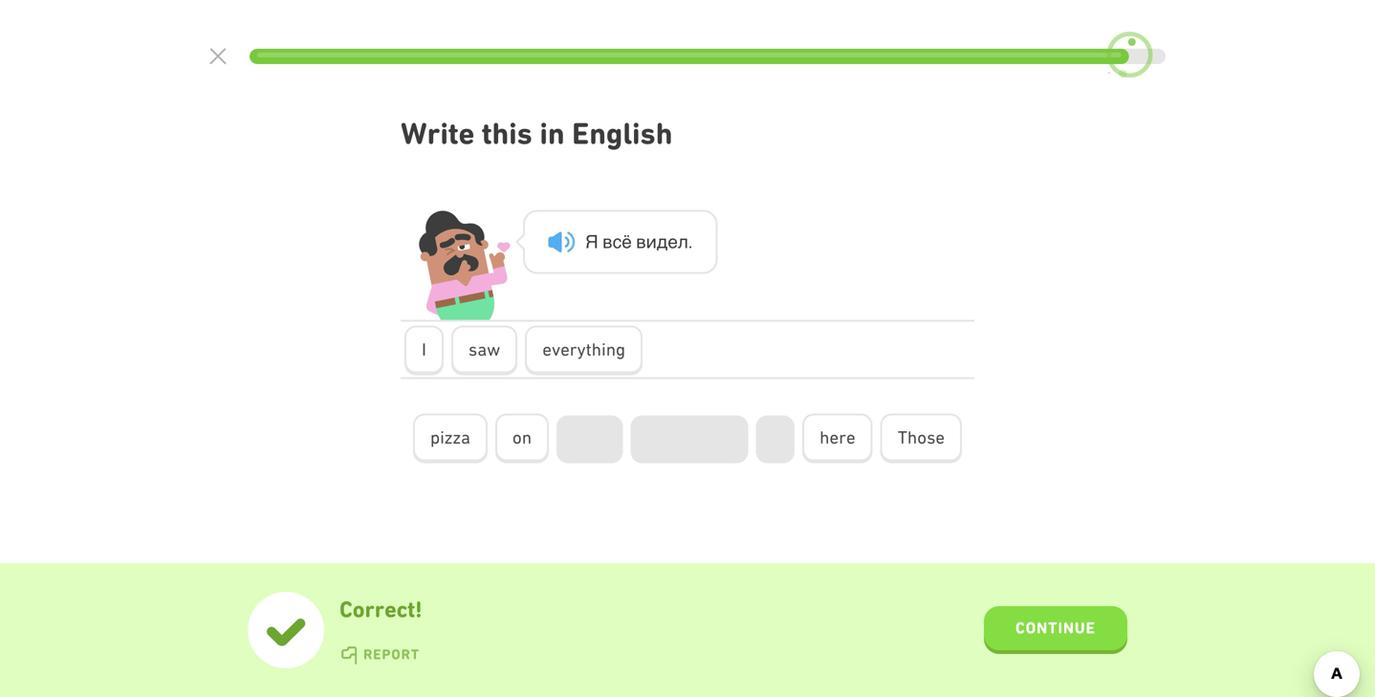 Task type: locate. For each thing, give the bounding box(es) containing it.
report button
[[339, 646, 420, 665]]

this
[[482, 116, 532, 151]]

correct!
[[339, 596, 422, 623]]

everything button
[[525, 326, 643, 375]]

в
[[603, 231, 613, 252], [636, 231, 646, 252]]

в с ё
[[603, 231, 632, 252]]

в right 'ё'
[[636, 231, 646, 252]]

1 horizontal spatial в
[[636, 231, 646, 252]]

с
[[613, 231, 622, 252]]

0 horizontal spatial в
[[603, 231, 613, 252]]

those button
[[880, 414, 962, 463]]

pizza button
[[413, 414, 488, 463]]

those
[[898, 427, 945, 448]]

report
[[363, 646, 420, 663]]

in
[[540, 116, 565, 151]]

saw button
[[451, 326, 518, 375]]

1 в from the left
[[603, 231, 613, 252]]

english
[[572, 116, 673, 151]]

в for и
[[636, 231, 646, 252]]

д
[[657, 231, 668, 252]]

progress bar
[[250, 49, 1166, 64]]

continue
[[1016, 618, 1096, 637]]

2 в from the left
[[636, 231, 646, 252]]

в и д е л .
[[636, 231, 693, 252]]

в right "я" at the left top of page
[[603, 231, 613, 252]]

write this in english
[[401, 116, 673, 151]]

on
[[512, 427, 532, 448]]

я
[[585, 231, 598, 252]]



Task type: describe. For each thing, give the bounding box(es) containing it.
в for с
[[603, 231, 613, 252]]

write
[[401, 116, 475, 151]]

ё
[[622, 231, 632, 252]]

continue button
[[984, 606, 1127, 654]]

on button
[[495, 414, 549, 463]]

everything
[[542, 339, 625, 360]]

л
[[678, 231, 688, 252]]

saw
[[468, 339, 500, 360]]

i
[[422, 339, 426, 360]]

е
[[668, 231, 678, 252]]

i button
[[404, 326, 444, 375]]

.
[[688, 231, 693, 252]]

и
[[646, 231, 657, 252]]

pizza
[[430, 427, 470, 448]]

here
[[820, 427, 856, 448]]

here button
[[802, 414, 873, 463]]



Task type: vqa. For each thing, say whether or not it's contained in the screenshot.
this
yes



